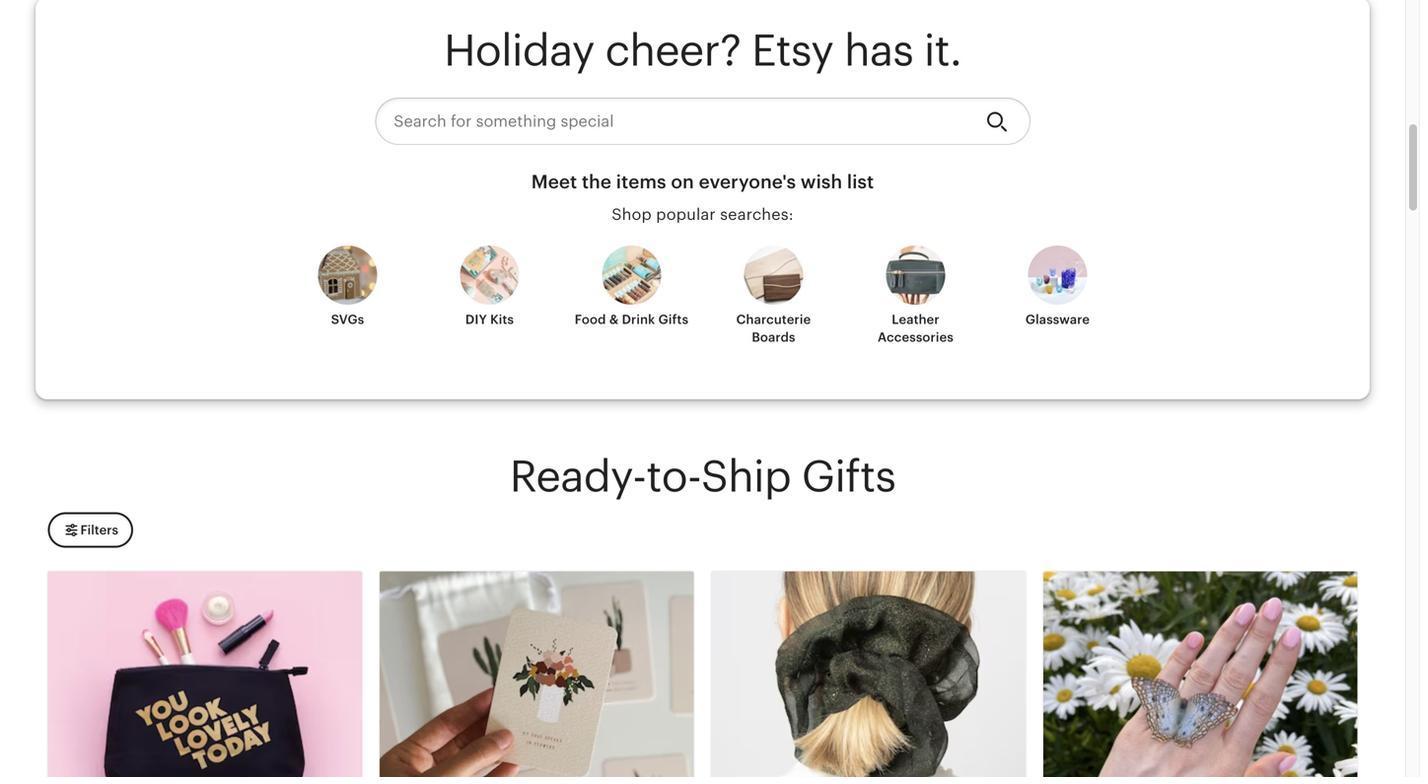 Task type: locate. For each thing, give the bounding box(es) containing it.
accessories
[[878, 330, 954, 345]]

1 horizontal spatial gifts
[[802, 452, 896, 501]]

diy kits link
[[431, 246, 549, 344]]

charcuterie boards
[[737, 312, 811, 345]]

filters button
[[48, 513, 133, 548]]

food
[[575, 312, 606, 327]]

gifts for food & drink gifts
[[659, 312, 689, 327]]

gifts inside the food & drink gifts 'link'
[[659, 312, 689, 327]]

&
[[610, 312, 619, 327]]

charcuterie boards link
[[715, 246, 833, 347]]

ready-
[[510, 452, 647, 501]]

gifts for ready-to-ship gifts
[[802, 452, 896, 501]]

svgs
[[331, 312, 364, 327]]

1 vertical spatial gifts
[[802, 452, 896, 501]]

0 vertical spatial gifts
[[659, 312, 689, 327]]

food & drink gifts
[[575, 312, 689, 327]]

boards
[[752, 330, 796, 345]]

plant lover affirmation cards, plant lover gift, affirmation cards deck, positive affirmation cards, inspirational daily self care cards image
[[380, 572, 694, 778]]

popular
[[657, 206, 716, 223]]

leather
[[892, 312, 940, 327]]

it.
[[924, 26, 962, 75]]

kits
[[491, 312, 514, 327]]

diy kits
[[466, 312, 514, 327]]

etsy
[[752, 26, 834, 75]]

drink
[[622, 312, 656, 327]]

gifts
[[659, 312, 689, 327], [802, 452, 896, 501]]

the
[[582, 171, 612, 193]]

searches:
[[721, 206, 794, 223]]

0 horizontal spatial gifts
[[659, 312, 689, 327]]

None search field
[[375, 98, 1031, 145]]

holiday
[[444, 26, 595, 75]]

cheer?
[[605, 26, 741, 75]]

shop
[[612, 206, 652, 223]]



Task type: vqa. For each thing, say whether or not it's contained in the screenshot.
138 reviews the 138
no



Task type: describe. For each thing, give the bounding box(es) containing it.
wish
[[801, 171, 843, 193]]

leather accessories
[[878, 312, 954, 345]]

leather accessories link
[[857, 246, 975, 347]]

meet
[[532, 171, 578, 193]]

glassware
[[1026, 312, 1091, 327]]

Search for something special text field
[[375, 98, 971, 145]]

shop popular searches:
[[612, 206, 794, 223]]

has
[[845, 26, 914, 75]]

glassware link
[[999, 246, 1118, 344]]

charcuterie
[[737, 312, 811, 327]]

ready-to-ship gifts
[[510, 452, 896, 501]]

items
[[617, 171, 667, 193]]

ship
[[701, 452, 791, 501]]

on
[[671, 171, 695, 193]]

svgs link
[[289, 246, 407, 344]]

filters
[[80, 523, 118, 538]]

food & drink gifts link
[[573, 246, 691, 344]]

list
[[848, 171, 875, 193]]

holiday cheer? etsy has it.
[[444, 26, 962, 75]]

dark green silk organza scrunchie giant scrunchie 100% silk scrunchie hair accessories festive scrunchie gift christmas scrunchie gift image
[[712, 572, 1026, 778]]

pastel blue butterfly ring, nature-inspired statement ring for nature lovers, cute gift for her, fun korean butterfly ring, tender blue ring image
[[1044, 572, 1358, 778]]

to-
[[647, 452, 701, 501]]

diy
[[466, 312, 487, 327]]

meet the items on everyone's wish list
[[532, 171, 875, 193]]

you look lovely today makeup bag - canvas makeup pouch - black wash bag - cosmetics bag - valentine's day gift for her - makeup bag image
[[48, 572, 362, 778]]

everyone's
[[699, 171, 797, 193]]



